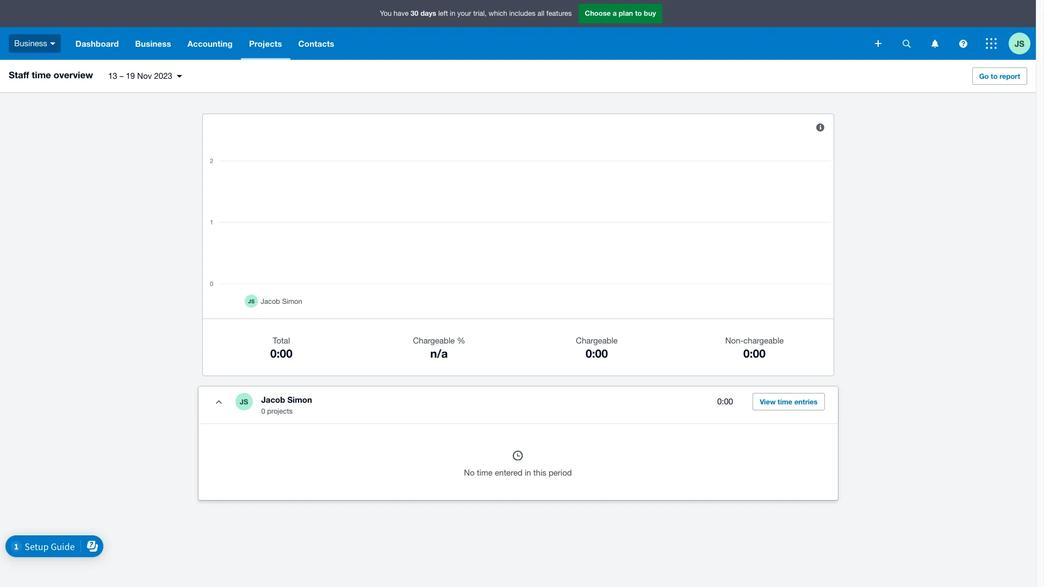 Task type: describe. For each thing, give the bounding box(es) containing it.
plan
[[619, 9, 634, 18]]

days
[[421, 9, 437, 18]]

you have 30 days left in your trial, which includes all features
[[380, 9, 572, 18]]

entries
[[795, 398, 818, 407]]

n/a
[[431, 347, 448, 361]]

13 – 19 nov 2023 button
[[102, 67, 189, 85]]

total 0:00
[[270, 336, 293, 361]]

go to report
[[980, 72, 1021, 81]]

chargeable
[[744, 336, 784, 346]]

overview
[[54, 69, 93, 81]]

choose a plan to buy
[[585, 9, 657, 18]]

contacts
[[299, 39, 335, 48]]

projects
[[249, 39, 282, 48]]

13
[[108, 71, 117, 81]]

19
[[126, 71, 135, 81]]

staff
[[9, 69, 29, 81]]

view time entries link
[[753, 393, 825, 411]]

navigation containing dashboard
[[67, 27, 868, 60]]

in inside you have 30 days left in your trial, which includes all features
[[450, 9, 456, 18]]

to inside banner
[[636, 9, 642, 18]]

go
[[980, 72, 990, 81]]

total
[[273, 336, 290, 346]]

projects button
[[241, 27, 290, 60]]

to inside button
[[992, 72, 998, 81]]

js button
[[1009, 27, 1037, 60]]

time for view
[[778, 398, 793, 407]]

1 business button from the left
[[0, 27, 67, 60]]

your
[[458, 9, 472, 18]]

choose
[[585, 9, 611, 18]]

0
[[261, 408, 265, 416]]

period
[[549, 469, 572, 478]]

%
[[457, 336, 466, 346]]

banner containing js
[[0, 0, 1037, 60]]

jacob simon 0 projects
[[261, 395, 312, 416]]

accounting button
[[179, 27, 241, 60]]

entered
[[495, 469, 523, 478]]

dashboard link
[[67, 27, 127, 60]]

non-
[[726, 336, 744, 346]]

js inside popup button
[[1015, 38, 1025, 48]]

accounting
[[188, 39, 233, 48]]

time for no
[[477, 469, 493, 478]]

dashboard
[[76, 39, 119, 48]]

chargeable 0:00
[[576, 336, 618, 361]]

simon
[[288, 395, 312, 405]]

2 business button from the left
[[127, 27, 179, 60]]

toggle button
[[208, 391, 230, 413]]



Task type: locate. For each thing, give the bounding box(es) containing it.
have
[[394, 9, 409, 18]]

buy
[[644, 9, 657, 18]]

contacts button
[[290, 27, 343, 60]]

chargeable inside chargeable % n/a
[[413, 336, 455, 346]]

chargeable for n/a
[[413, 336, 455, 346]]

business
[[14, 39, 47, 48], [135, 39, 171, 48]]

js
[[1015, 38, 1025, 48], [240, 398, 248, 407]]

view time entries
[[760, 398, 818, 407]]

banner
[[0, 0, 1037, 60]]

business button up 'staff'
[[0, 27, 67, 60]]

you
[[380, 9, 392, 18]]

0 horizontal spatial js
[[240, 398, 248, 407]]

no
[[464, 469, 475, 478]]

in left this
[[525, 469, 532, 478]]

chargeable % n/a
[[413, 336, 466, 361]]

2023
[[154, 71, 172, 81]]

0:00 inside non-chargeable 0:00
[[744, 347, 766, 361]]

0 horizontal spatial business
[[14, 39, 47, 48]]

in
[[450, 9, 456, 18], [525, 469, 532, 478]]

this
[[534, 469, 547, 478]]

business up nov at the top
[[135, 39, 171, 48]]

includes
[[510, 9, 536, 18]]

0 vertical spatial to
[[636, 9, 642, 18]]

0 horizontal spatial time
[[32, 69, 51, 81]]

js right toggle dropdown button
[[240, 398, 248, 407]]

time right no
[[477, 469, 493, 478]]

2 horizontal spatial time
[[778, 398, 793, 407]]

time
[[32, 69, 51, 81], [778, 398, 793, 407], [477, 469, 493, 478]]

time right 'staff'
[[32, 69, 51, 81]]

0:00
[[270, 347, 293, 361], [586, 347, 608, 361], [744, 347, 766, 361], [718, 397, 734, 407]]

go to report button
[[973, 67, 1028, 85]]

chargeable for 0:00
[[576, 336, 618, 346]]

1 vertical spatial time
[[778, 398, 793, 407]]

staff time overview
[[9, 69, 93, 81]]

1 horizontal spatial business button
[[127, 27, 179, 60]]

–
[[120, 71, 124, 81]]

0 vertical spatial time
[[32, 69, 51, 81]]

a
[[613, 9, 617, 18]]

0 vertical spatial in
[[450, 9, 456, 18]]

1 horizontal spatial js
[[1015, 38, 1025, 48]]

0 vertical spatial js
[[1015, 38, 1025, 48]]

business button
[[0, 27, 67, 60], [127, 27, 179, 60]]

0 horizontal spatial business button
[[0, 27, 67, 60]]

to
[[636, 9, 642, 18], [992, 72, 998, 81]]

trial,
[[474, 9, 487, 18]]

1 horizontal spatial to
[[992, 72, 998, 81]]

0:00 inside 'chargeable 0:00'
[[586, 347, 608, 361]]

0 horizontal spatial in
[[450, 9, 456, 18]]

navigation
[[67, 27, 868, 60]]

svg image
[[960, 39, 968, 48]]

1 chargeable from the left
[[413, 336, 455, 346]]

0 horizontal spatial to
[[636, 9, 642, 18]]

nov
[[137, 71, 152, 81]]

view
[[760, 398, 776, 407]]

projects
[[267, 408, 293, 416]]

business inside navigation
[[135, 39, 171, 48]]

time right view
[[778, 398, 793, 407]]

1 vertical spatial in
[[525, 469, 532, 478]]

1 horizontal spatial chargeable
[[576, 336, 618, 346]]

which
[[489, 9, 508, 18]]

1 horizontal spatial business
[[135, 39, 171, 48]]

features
[[547, 9, 572, 18]]

2 chargeable from the left
[[576, 336, 618, 346]]

1 vertical spatial to
[[992, 72, 998, 81]]

report
[[1000, 72, 1021, 81]]

0 horizontal spatial chargeable
[[413, 336, 455, 346]]

chargeable
[[413, 336, 455, 346], [576, 336, 618, 346]]

js up the report
[[1015, 38, 1025, 48]]

svg image
[[987, 38, 998, 49], [903, 39, 911, 48], [932, 39, 939, 48], [876, 40, 882, 47], [50, 42, 55, 45]]

chart key button
[[810, 116, 832, 138]]

no time entered in this period
[[464, 469, 572, 478]]

time for staff
[[32, 69, 51, 81]]

13 – 19 nov 2023
[[108, 71, 172, 81]]

chart key image
[[817, 123, 825, 131]]

1 horizontal spatial in
[[525, 469, 532, 478]]

to right go at top
[[992, 72, 998, 81]]

1 horizontal spatial time
[[477, 469, 493, 478]]

in right left
[[450, 9, 456, 18]]

all
[[538, 9, 545, 18]]

1 vertical spatial js
[[240, 398, 248, 407]]

toggle image
[[216, 400, 222, 404]]

jacob
[[261, 395, 285, 405]]

2 vertical spatial time
[[477, 469, 493, 478]]

non-chargeable 0:00
[[726, 336, 784, 361]]

30
[[411, 9, 419, 18]]

to left buy
[[636, 9, 642, 18]]

left
[[439, 9, 448, 18]]

business button up nov at the top
[[127, 27, 179, 60]]

business up 'staff'
[[14, 39, 47, 48]]



Task type: vqa. For each thing, say whether or not it's contained in the screenshot.
Contacts
yes



